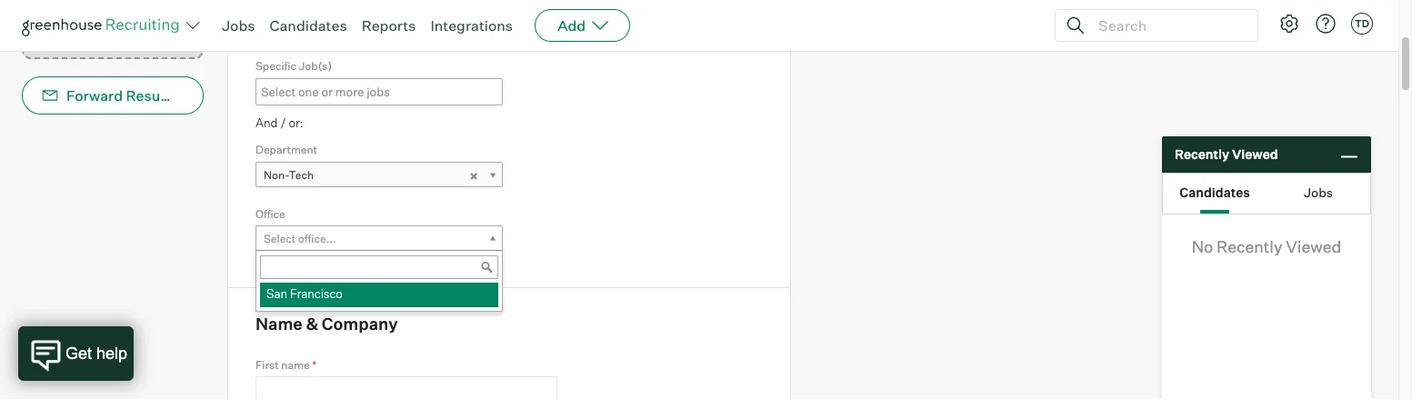 Task type: describe. For each thing, give the bounding box(es) containing it.
1 horizontal spatial a
[[456, 14, 463, 28]]

via
[[185, 87, 204, 105]]

0 vertical spatial recently
[[1175, 147, 1229, 162]]

office...
[[298, 232, 336, 246]]

email
[[208, 87, 246, 105]]

forward resume via email button
[[22, 77, 246, 115]]

hasn't
[[317, 14, 350, 28]]

integrations link
[[430, 16, 513, 35]]

*
[[312, 358, 317, 372]]

&
[[306, 314, 318, 334]]

non-tech
[[264, 168, 314, 182]]

jobs link
[[222, 16, 255, 35]]

san francisco list box
[[256, 283, 498, 307]]

company
[[322, 314, 398, 334]]

reports
[[362, 16, 416, 35]]

1 vertical spatial viewed
[[1286, 236, 1341, 256]]

forward resume via email
[[66, 87, 246, 105]]

select office... link
[[256, 226, 503, 252]]

td
[[1355, 17, 1370, 30]]

td button
[[1348, 9, 1377, 38]]

non-
[[264, 168, 289, 182]]

and / or:
[[256, 115, 303, 130]]

0 horizontal spatial candidates
[[270, 16, 347, 35]]

as
[[561, 14, 574, 28]]

prospect
[[585, 14, 634, 28]]

jobs
[[222, 16, 255, 35]]

and
[[256, 115, 278, 130]]

them
[[531, 14, 559, 28]]

if someone hasn't officially applied to a job yet, add them as a prospect for specific job(s) and/or a department/office
[[256, 14, 729, 46]]

department/office
[[303, 32, 402, 46]]

first name *
[[256, 358, 317, 372]]

choose file
[[105, 25, 159, 37]]

no recently viewed
[[1192, 236, 1341, 256]]

san francisco option
[[260, 283, 498, 307]]

choose
[[105, 25, 140, 37]]

name & company
[[256, 314, 398, 334]]

job(s)
[[698, 14, 729, 28]]

name
[[281, 358, 310, 372]]

francisco
[[290, 287, 343, 301]]

configure image
[[1278, 13, 1300, 35]]

tech
[[289, 168, 314, 182]]

and/or
[[256, 32, 292, 46]]

if
[[256, 14, 262, 28]]



Task type: vqa. For each thing, say whether or not it's contained in the screenshot.
'San'
yes



Task type: locate. For each thing, give the bounding box(es) containing it.
integrations
[[430, 16, 513, 35]]

department
[[256, 143, 317, 157]]

file
[[142, 25, 159, 37]]

for
[[636, 14, 651, 28]]

specific
[[654, 14, 695, 28]]

someone
[[265, 14, 314, 28]]

forward
[[66, 87, 123, 105]]

select
[[264, 232, 296, 246]]

None text field
[[256, 80, 513, 103], [260, 256, 498, 279], [256, 80, 513, 103], [260, 256, 498, 279]]

san
[[266, 287, 287, 301]]

0 horizontal spatial a
[[294, 32, 301, 46]]

1 vertical spatial recently
[[1217, 236, 1283, 256]]

no
[[1192, 236, 1213, 256]]

recently viewed
[[1175, 147, 1278, 162]]

1 horizontal spatial viewed
[[1286, 236, 1341, 256]]

specific
[[256, 59, 296, 73]]

reports link
[[362, 16, 416, 35]]

candidates down the recently viewed
[[1180, 184, 1250, 200]]

job
[[465, 14, 482, 28]]

a
[[456, 14, 463, 28], [576, 14, 583, 28], [294, 32, 301, 46]]

recently
[[1175, 147, 1229, 162], [1217, 236, 1283, 256]]

0 horizontal spatial viewed
[[1232, 147, 1278, 162]]

0 vertical spatial viewed
[[1232, 147, 1278, 162]]

job(s)
[[299, 59, 332, 73]]

Search text field
[[1094, 12, 1241, 39]]

a down someone
[[294, 32, 301, 46]]

1 vertical spatial candidates
[[1180, 184, 1250, 200]]

san francisco
[[266, 287, 343, 301]]

office
[[256, 207, 285, 221]]

a right as
[[576, 14, 583, 28]]

specific job(s)
[[256, 59, 332, 73]]

2 horizontal spatial a
[[576, 14, 583, 28]]

name
[[256, 314, 302, 334]]

yet,
[[485, 14, 505, 28]]

td button
[[1351, 13, 1373, 35]]

/
[[280, 115, 286, 130]]

or:
[[289, 115, 303, 130]]

None text field
[[256, 377, 557, 399]]

applied
[[400, 14, 440, 28]]

officially
[[353, 14, 397, 28]]

non-tech link
[[256, 162, 503, 188]]

select office...
[[264, 232, 336, 246]]

a right to
[[456, 14, 463, 28]]

add
[[558, 16, 586, 35]]

0 vertical spatial candidates
[[270, 16, 347, 35]]

candidates up job(s)
[[270, 16, 347, 35]]

add
[[508, 14, 528, 28]]

candidates
[[270, 16, 347, 35], [1180, 184, 1250, 200]]

candidates link
[[270, 16, 347, 35]]

greenhouse recruiting image
[[22, 15, 185, 36]]

first
[[256, 358, 279, 372]]

viewed
[[1232, 147, 1278, 162], [1286, 236, 1341, 256]]

resume
[[126, 87, 181, 105]]

to
[[443, 14, 454, 28]]

add button
[[535, 9, 630, 42]]

1 horizontal spatial candidates
[[1180, 184, 1250, 200]]



